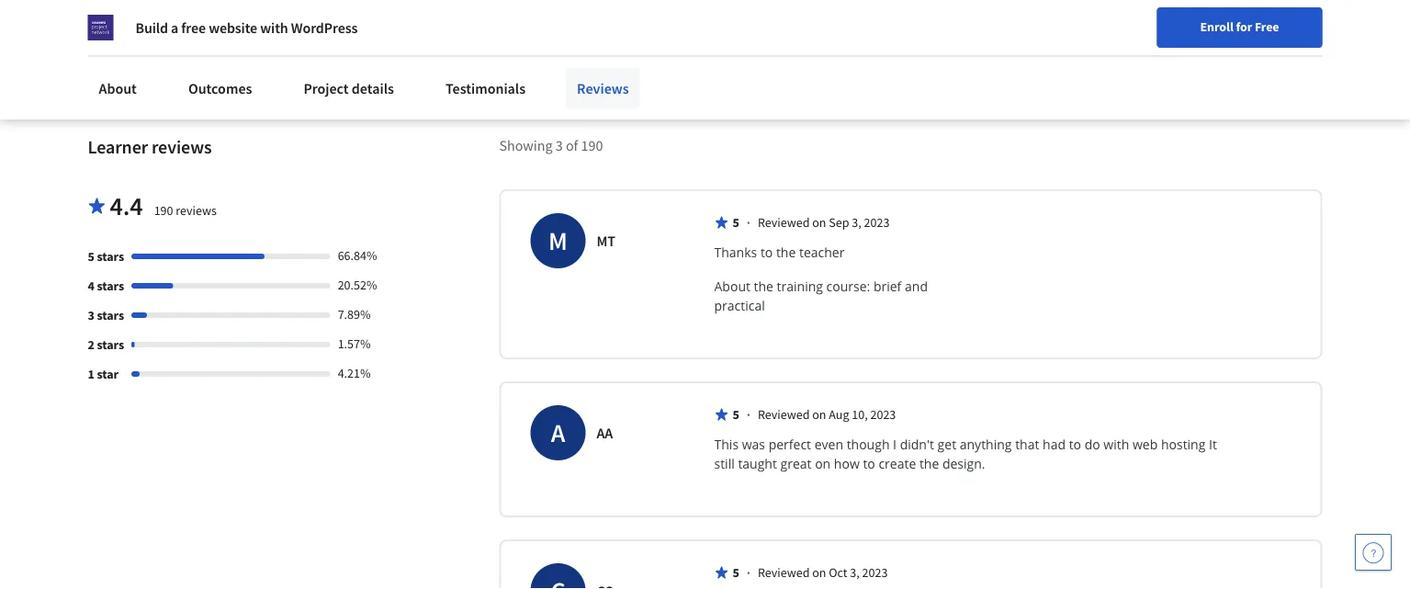 Task type: locate. For each thing, give the bounding box(es) containing it.
reviewed for a
[[758, 407, 810, 423]]

0 vertical spatial reviewed
[[758, 215, 810, 231]]

testimonials
[[446, 79, 526, 97]]

about the training course: brief and practical
[[715, 278, 932, 315]]

the
[[777, 244, 796, 261], [754, 278, 774, 295], [920, 455, 940, 473]]

3 stars from the top
[[97, 307, 124, 324]]

stars for 4 stars
[[97, 278, 124, 295]]

3, right oct
[[851, 565, 860, 581]]

still
[[715, 455, 735, 473]]

with right website
[[260, 18, 288, 37]]

1 vertical spatial reviews
[[176, 203, 217, 219]]

0 vertical spatial with
[[260, 18, 288, 37]]

about up learner
[[99, 79, 137, 97]]

learner reviews
[[88, 136, 212, 159]]

2023 right oct
[[863, 565, 888, 581]]

thanks to the teacher
[[715, 244, 845, 261]]

training
[[777, 278, 824, 295]]

menu item
[[1025, 18, 1143, 78]]

reviews link
[[566, 68, 640, 108]]

5 up this
[[733, 407, 740, 423]]

reviewed
[[758, 215, 810, 231], [758, 407, 810, 423], [758, 565, 810, 581]]

about for about the training course: brief and practical
[[715, 278, 751, 295]]

the up practical
[[754, 278, 774, 295]]

3 up 2
[[88, 307, 94, 324]]

was
[[742, 436, 766, 454]]

3 reviewed from the top
[[758, 565, 810, 581]]

create
[[879, 455, 917, 473]]

a
[[171, 18, 179, 37]]

2 vertical spatial to
[[864, 455, 876, 473]]

1 reviewed from the top
[[758, 215, 810, 231]]

this
[[715, 436, 739, 454]]

on for sep
[[813, 215, 827, 231]]

2 horizontal spatial to
[[1070, 436, 1082, 454]]

the down didn't at the bottom right of page
[[920, 455, 940, 473]]

reviewed left oct
[[758, 565, 810, 581]]

on left oct
[[813, 565, 827, 581]]

0 vertical spatial 190
[[581, 136, 603, 155]]

stars right "4"
[[97, 278, 124, 295]]

stars up 4 stars
[[97, 249, 124, 265]]

on down even
[[815, 455, 831, 473]]

1 vertical spatial 190
[[154, 203, 173, 219]]

3,
[[852, 215, 862, 231], [851, 565, 860, 581]]

190 right of
[[581, 136, 603, 155]]

reviews
[[152, 136, 212, 159], [176, 203, 217, 219]]

project details
[[304, 79, 394, 97]]

None search field
[[262, 11, 666, 48]]

stars right 2
[[97, 337, 124, 353]]

testimonials link
[[435, 68, 537, 108]]

1 star
[[88, 366, 119, 383]]

0 horizontal spatial about
[[99, 79, 137, 97]]

2 horizontal spatial the
[[920, 455, 940, 473]]

reviewed up perfect
[[758, 407, 810, 423]]

1 vertical spatial the
[[754, 278, 774, 295]]

1 vertical spatial with
[[1104, 436, 1130, 454]]

0 vertical spatial 3,
[[852, 215, 862, 231]]

2 stars from the top
[[97, 278, 124, 295]]

1 vertical spatial 3,
[[851, 565, 860, 581]]

with right the do
[[1104, 436, 1130, 454]]

0 horizontal spatial 190
[[154, 203, 173, 219]]

10,
[[852, 407, 868, 423]]

about
[[99, 79, 137, 97], [715, 278, 751, 295]]

about inside about the training course: brief and practical
[[715, 278, 751, 295]]

5 for reviewed on sep 3, 2023
[[733, 215, 740, 231]]

5 for reviewed on aug 10, 2023
[[733, 407, 740, 423]]

enroll for free button
[[1158, 7, 1323, 48]]

3, for oct
[[851, 565, 860, 581]]

it
[[1210, 436, 1218, 454]]

reviews up 190 reviews on the top left of page
[[152, 136, 212, 159]]

1 horizontal spatial to
[[864, 455, 876, 473]]

learner
[[88, 136, 148, 159]]

outcomes
[[188, 79, 252, 97]]

1 horizontal spatial about
[[715, 278, 751, 295]]

4 stars from the top
[[97, 337, 124, 353]]

1 horizontal spatial 3
[[556, 136, 563, 155]]

0 vertical spatial 2023
[[865, 215, 890, 231]]

0 vertical spatial about
[[99, 79, 137, 97]]

the left "teacher"
[[777, 244, 796, 261]]

5 up thanks
[[733, 215, 740, 231]]

taught
[[738, 455, 778, 473]]

teacher
[[800, 244, 845, 261]]

perfect
[[769, 436, 812, 454]]

stars for 2 stars
[[97, 337, 124, 353]]

a
[[551, 417, 566, 449]]

2 vertical spatial the
[[920, 455, 940, 473]]

to
[[761, 244, 773, 261], [1070, 436, 1082, 454], [864, 455, 876, 473]]

practical
[[715, 297, 765, 315]]

stars up the '2 stars'
[[97, 307, 124, 324]]

on left sep
[[813, 215, 827, 231]]

on left aug
[[813, 407, 827, 423]]

3 left of
[[556, 136, 563, 155]]

2
[[88, 337, 94, 353]]

2023
[[865, 215, 890, 231], [871, 407, 897, 423], [863, 565, 888, 581]]

2 stars
[[88, 337, 124, 353]]

4 stars
[[88, 278, 124, 295]]

190
[[581, 136, 603, 155], [154, 203, 173, 219]]

1 vertical spatial reviewed
[[758, 407, 810, 423]]

1 vertical spatial 2023
[[871, 407, 897, 423]]

reviews for 190 reviews
[[176, 203, 217, 219]]

5 left reviewed on oct 3, 2023
[[733, 565, 740, 581]]

0 horizontal spatial with
[[260, 18, 288, 37]]

m
[[549, 225, 568, 257]]

showing
[[500, 136, 553, 155]]

2 reviewed from the top
[[758, 407, 810, 423]]

2023 for a
[[871, 407, 897, 423]]

for
[[1237, 18, 1253, 35]]

2023 right 10,
[[871, 407, 897, 423]]

190 right 4.4
[[154, 203, 173, 219]]

1 horizontal spatial the
[[777, 244, 796, 261]]

5
[[733, 215, 740, 231], [88, 249, 94, 265], [733, 407, 740, 423], [733, 565, 740, 581]]

reviewed on oct 3, 2023
[[758, 565, 888, 581]]

to right thanks
[[761, 244, 773, 261]]

0 vertical spatial reviews
[[152, 136, 212, 159]]

1.57%
[[338, 336, 371, 352]]

3, right sep
[[852, 215, 862, 231]]

3
[[556, 136, 563, 155], [88, 307, 94, 324]]

stars for 3 stars
[[97, 307, 124, 324]]

2 vertical spatial reviewed
[[758, 565, 810, 581]]

4
[[88, 278, 94, 295]]

1 stars from the top
[[97, 249, 124, 265]]

though
[[847, 436, 890, 454]]

on
[[813, 215, 827, 231], [813, 407, 827, 423], [815, 455, 831, 473], [813, 565, 827, 581]]

1 vertical spatial to
[[1070, 436, 1082, 454]]

project
[[304, 79, 349, 97]]

0 vertical spatial to
[[761, 244, 773, 261]]

enroll for free
[[1201, 18, 1280, 35]]

with
[[260, 18, 288, 37], [1104, 436, 1130, 454]]

1 vertical spatial 3
[[88, 307, 94, 324]]

1 horizontal spatial with
[[1104, 436, 1130, 454]]

0 horizontal spatial 3
[[88, 307, 94, 324]]

3, for sep
[[852, 215, 862, 231]]

the inside this was perfect even though i didn't get anything that had to do with web hosting it still taught great on how to create the design.
[[920, 455, 940, 473]]

0 horizontal spatial the
[[754, 278, 774, 295]]

to left the do
[[1070, 436, 1082, 454]]

reviewed up thanks to the teacher
[[758, 215, 810, 231]]

stars for 5 stars
[[97, 249, 124, 265]]

1 horizontal spatial 190
[[581, 136, 603, 155]]

about up practical
[[715, 278, 751, 295]]

reviews right 4.4
[[176, 203, 217, 219]]

about for about
[[99, 79, 137, 97]]

2023 right sep
[[865, 215, 890, 231]]

stars
[[97, 249, 124, 265], [97, 278, 124, 295], [97, 307, 124, 324], [97, 337, 124, 353]]

1 vertical spatial about
[[715, 278, 751, 295]]

do
[[1085, 436, 1101, 454]]

to down "though"
[[864, 455, 876, 473]]



Task type: describe. For each thing, give the bounding box(es) containing it.
reviews for learner reviews
[[152, 136, 212, 159]]

4.21%
[[338, 365, 371, 382]]

great
[[781, 455, 812, 473]]

190 reviews
[[154, 203, 217, 219]]

web
[[1133, 436, 1158, 454]]

reviewed on sep 3, 2023
[[758, 215, 890, 231]]

5 up "4"
[[88, 249, 94, 265]]

how
[[834, 455, 860, 473]]

with inside this was perfect even though i didn't get anything that had to do with web hosting it still taught great on how to create the design.
[[1104, 436, 1130, 454]]

2 vertical spatial 2023
[[863, 565, 888, 581]]

and
[[905, 278, 928, 295]]

design.
[[943, 455, 986, 473]]

reviewed for m
[[758, 215, 810, 231]]

details
[[352, 79, 394, 97]]

get
[[938, 436, 957, 454]]

that
[[1016, 436, 1040, 454]]

free
[[181, 18, 206, 37]]

on for aug
[[813, 407, 827, 423]]

5 stars
[[88, 249, 124, 265]]

show notifications image
[[1163, 23, 1185, 45]]

build a free website with wordpress
[[136, 18, 358, 37]]

0 vertical spatial 3
[[556, 136, 563, 155]]

help center image
[[1363, 541, 1385, 563]]

course:
[[827, 278, 871, 295]]

0 horizontal spatial to
[[761, 244, 773, 261]]

enroll
[[1201, 18, 1234, 35]]

66.84%
[[338, 248, 377, 264]]

wordpress
[[291, 18, 358, 37]]

coursera image
[[22, 15, 139, 44]]

website
[[209, 18, 257, 37]]

the inside about the training course: brief and practical
[[754, 278, 774, 295]]

free
[[1256, 18, 1280, 35]]

about link
[[88, 68, 148, 108]]

didn't
[[900, 436, 935, 454]]

thanks
[[715, 244, 758, 261]]

sep
[[829, 215, 850, 231]]

even
[[815, 436, 844, 454]]

brief
[[874, 278, 902, 295]]

aa
[[597, 424, 613, 443]]

4.4
[[110, 190, 143, 222]]

oct
[[829, 565, 848, 581]]

showing 3 of 190
[[500, 136, 603, 155]]

on inside this was perfect even though i didn't get anything that had to do with web hosting it still taught great on how to create the design.
[[815, 455, 831, 473]]

hosting
[[1162, 436, 1206, 454]]

reviews
[[577, 79, 629, 97]]

anything
[[960, 436, 1012, 454]]

7.89%
[[338, 306, 371, 323]]

outcomes link
[[177, 68, 263, 108]]

had
[[1043, 436, 1066, 454]]

build
[[136, 18, 168, 37]]

coursera project network image
[[88, 15, 114, 40]]

1
[[88, 366, 94, 383]]

i
[[894, 436, 897, 454]]

3 stars
[[88, 307, 124, 324]]

this was perfect even though i didn't get anything that had to do with web hosting it still taught great on how to create the design.
[[715, 436, 1221, 473]]

project details link
[[293, 68, 405, 108]]

0 vertical spatial the
[[777, 244, 796, 261]]

star
[[97, 366, 119, 383]]

mt
[[597, 232, 616, 250]]

reviewed on aug 10, 2023
[[758, 407, 897, 423]]

5 for reviewed on oct 3, 2023
[[733, 565, 740, 581]]

20.52%
[[338, 277, 377, 294]]

2023 for m
[[865, 215, 890, 231]]

on for oct
[[813, 565, 827, 581]]

aug
[[829, 407, 850, 423]]

of
[[566, 136, 578, 155]]



Task type: vqa. For each thing, say whether or not it's contained in the screenshot.
rightmost as
no



